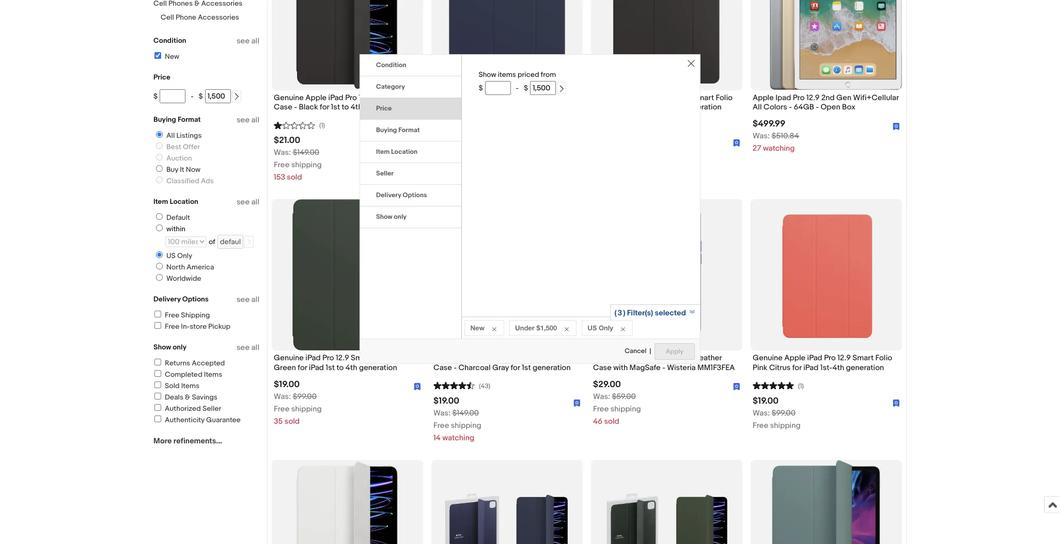 Task type: locate. For each thing, give the bounding box(es) containing it.
was: inside 'was: $99.00 free shipping'
[[753, 409, 770, 419]]

gray
[[493, 363, 509, 373]]

folio
[[391, 93, 408, 103], [534, 93, 551, 103], [716, 93, 733, 103], [374, 354, 391, 364], [551, 354, 568, 364], [876, 354, 893, 364]]

free inside was: $149.00 free shipping 153 sold
[[274, 160, 290, 170]]

0 vertical spatial watching
[[764, 144, 795, 154]]

genuine for genuine apple ipad pro 11" smart folio case - black for 1st to 4th generation
[[274, 93, 304, 103]]

smart inside genuine apple ipad pro 12.9 smart folio case - black for 1st to 4th generation
[[693, 93, 715, 103]]

navy
[[434, 102, 451, 112]]

genuine ipad pro 12.9 smart folio deep navy mh023fe/a for 1st to 4th generation
[[434, 93, 579, 112]]

smart down "under $1,500"
[[528, 354, 549, 364]]

format down category
[[399, 126, 420, 135]]

1 vertical spatial show only
[[154, 343, 187, 352]]

genuine apple iphone 13 pro leather case with magsafe - wisteria mm1f3fea link
[[594, 354, 741, 376]]

0 vertical spatial price
[[154, 73, 171, 82]]

folio inside genuine apple ipad pro 12.9 smart folio case - black for 1st to 4th generation
[[716, 93, 733, 103]]

pink
[[753, 363, 768, 373]]

generation inside genuine apple ipad pro 11" smart folio case - charcoal gray for 1st generation
[[533, 363, 571, 373]]

1 horizontal spatial minimum value text field
[[485, 81, 511, 95]]

magsafe
[[630, 363, 661, 373]]

(1) right 1 out of 5 stars image
[[320, 122, 325, 130]]

sold right '46'
[[605, 417, 620, 427]]

genuine inside genuine apple ipad pro 11" smart folio case - charcoal gray for 1st generation
[[434, 354, 464, 364]]

3 all from the top
[[252, 197, 260, 207]]

2 vertical spatial $99.00
[[772, 409, 796, 419]]

2nd
[[822, 93, 835, 103]]

0 vertical spatial (1)
[[320, 122, 325, 130]]

[object undefined] image
[[893, 121, 901, 130], [893, 123, 901, 130], [734, 139, 741, 147], [414, 384, 421, 391], [734, 384, 741, 391], [574, 398, 581, 407], [574, 400, 581, 407]]

5 see all button from the top
[[237, 343, 260, 353]]

$149.00 down $21.00
[[293, 148, 320, 158]]

smart inside genuine apple ipad pro 12.9 smart folio pink citrus for ipad 1st-4th generation
[[853, 354, 874, 364]]

case inside genuine apple ipad pro 11" smart folio case - charcoal gray for 1st generation
[[434, 363, 452, 373]]

seller inside tab list
[[376, 170, 394, 178]]

Free Shipping checkbox
[[155, 311, 161, 318]]

1 vertical spatial buying
[[376, 126, 397, 135]]

1 see all button from the top
[[237, 36, 260, 46]]

0 horizontal spatial delivery options
[[154, 295, 209, 304]]

format up listings
[[178, 115, 201, 124]]

genuine apple iphone 13 pro leather case with magsafe - wisteria mm1f3fea image
[[591, 200, 743, 351]]

$149.00 down (43) link
[[453, 409, 479, 419]]

condition up category
[[376, 61, 407, 69]]

3 see all from the top
[[237, 197, 260, 207]]

4th inside genuine apple ipad pro 11" smart folio case - black for 1st to 4th generation
[[351, 102, 363, 112]]

colors
[[764, 102, 788, 112]]

$
[[479, 84, 483, 93], [524, 84, 528, 93], [154, 92, 158, 101], [199, 92, 203, 101]]

apple inside genuine apple ipad pro 12.9 smart folio case - black for 1st to 4th generation
[[625, 93, 646, 103]]

0 vertical spatial item
[[376, 148, 390, 156]]

4 see all button from the top
[[237, 295, 260, 305]]

buy it now link
[[152, 165, 203, 174]]

0 horizontal spatial us
[[166, 252, 176, 261]]

only
[[177, 252, 192, 261], [599, 324, 614, 333]]

0 horizontal spatial 11"
[[359, 93, 367, 103]]

apple inside genuine apple ipad pro 11" smart folio case - charcoal gray for 1st generation
[[465, 354, 487, 364]]

1 vertical spatial items
[[181, 382, 200, 391]]

to inside genuine ipad pro 12.9 smart folio cyprus green for ipad 1st to 4th generation
[[337, 363, 344, 373]]

genuine inside genuine apple ipad pro 11" smart folio case - black for 1st to 4th generation
[[274, 93, 304, 103]]

apple inside genuine apple ipad pro 12.9 smart folio pink citrus for ipad 1st-4th generation
[[785, 354, 806, 364]]

1 horizontal spatial black
[[619, 102, 638, 112]]

options
[[403, 191, 427, 200], [182, 295, 209, 304]]

genuine inside genuine ipad pro 12.9 smart folio cyprus green for ipad 1st to 4th generation
[[274, 354, 304, 364]]

price down category
[[376, 105, 392, 113]]

minimum value text field up all listings link
[[160, 89, 186, 103]]

ipad inside the genuine ipad pro 12.9 smart folio deep navy mh023fe/a for 1st to 4th generation
[[465, 93, 481, 103]]

folio for genuine apple ipad pro 12.9 smart folio pink citrus for ipad 1st-4th generation
[[876, 354, 893, 364]]

0 horizontal spatial $99.00
[[293, 392, 317, 402]]

free inside was: $99.00 free shipping 35 sold
[[274, 405, 290, 415]]

North America radio
[[156, 263, 163, 270]]

1 vertical spatial $149.00
[[453, 409, 479, 419]]

auction link
[[152, 154, 194, 163]]

1 horizontal spatial $149.00
[[453, 409, 479, 419]]

folio for genuine apple ipad pro 11" smart folio case - charcoal gray for 1st generation
[[551, 354, 568, 364]]

1 horizontal spatial items
[[204, 371, 222, 379]]

3
[[618, 309, 623, 319]]

condition up new link
[[154, 36, 186, 45]]

5 out of 5 stars image down navy
[[434, 120, 475, 130]]

1 see all from the top
[[237, 36, 260, 46]]

price
[[154, 73, 171, 82], [376, 105, 392, 113]]

minimum value text field down items
[[485, 81, 511, 95]]

(1) link down citrus
[[753, 381, 804, 391]]

0 horizontal spatial all
[[166, 131, 175, 140]]

sold items link
[[153, 382, 200, 391]]

0 vertical spatial show
[[479, 71, 497, 79]]

free for $19.00 $99.00 free shipping
[[434, 160, 449, 170]]

0 vertical spatial us only
[[166, 252, 192, 261]]

Maximum Value text field
[[531, 81, 556, 95], [205, 89, 231, 103]]

$99.00 down green
[[293, 392, 317, 402]]

$149.00 for $21.00
[[293, 148, 320, 158]]

(1) link
[[274, 120, 325, 130], [753, 381, 804, 391]]

$99.00 down citrus
[[772, 409, 796, 419]]

buying format up all listings link
[[154, 115, 201, 124]]

(1) down genuine apple ipad pro 12.9 smart folio pink citrus for ipad 1st-4th generation
[[799, 382, 804, 391]]

2 see from the top
[[237, 115, 250, 125]]

all right all listings option
[[166, 131, 175, 140]]

sold
[[165, 382, 180, 391]]

shipping inside $19.00 $99.00 free shipping
[[451, 160, 482, 170]]

case up $29.00
[[594, 363, 612, 373]]

1 horizontal spatial format
[[399, 126, 420, 135]]

0 vertical spatial 11"
[[359, 93, 367, 103]]

watching down $510.84
[[764, 144, 795, 154]]

sold inside was: $149.00 free shipping 153 sold
[[287, 173, 302, 183]]

condition
[[154, 36, 186, 45], [376, 61, 407, 69]]

Apply submit
[[655, 344, 695, 361]]

1 horizontal spatial us only
[[588, 324, 614, 333]]

1 vertical spatial all
[[166, 131, 175, 140]]

1 vertical spatial (1)
[[799, 382, 804, 391]]

1 vertical spatial 5 out of 5 stars image
[[753, 381, 795, 391]]

1 horizontal spatial us
[[588, 324, 597, 333]]

pro
[[345, 93, 357, 103], [482, 93, 494, 103], [665, 93, 677, 103], [793, 93, 805, 103], [323, 354, 334, 364], [505, 354, 517, 364], [683, 354, 694, 364], [825, 354, 836, 364]]

1st inside genuine apple ipad pro 11" smart folio case - charcoal gray for 1st generation
[[522, 363, 531, 373]]

pro inside genuine apple ipad pro 11" smart folio case - charcoal gray for 1st generation
[[505, 354, 517, 364]]

items
[[204, 371, 222, 379], [181, 382, 200, 391]]

watching
[[764, 144, 795, 154], [443, 434, 475, 443]]

$149.00 for $19.00
[[453, 409, 479, 419]]

genuine ipad pro 12.9 smart folio deep navy mh023fe/a for 1st to 4th generation image
[[449, 0, 566, 90]]

4 all from the top
[[252, 295, 260, 305]]

1 horizontal spatial buying
[[376, 126, 397, 135]]

sold inside was: $99.00 free shipping 35 sold
[[285, 417, 300, 427]]

0 vertical spatial submit price range image
[[558, 85, 566, 92]]

shipping inside was: $149.00 free shipping 153 sold
[[291, 160, 322, 170]]

Auction radio
[[156, 154, 163, 161]]

see for delivery options
[[237, 295, 250, 305]]

now
[[186, 165, 201, 174]]

submit price range image
[[558, 85, 566, 92], [233, 93, 240, 100]]

1 horizontal spatial buying format
[[376, 126, 420, 135]]

see for show only
[[237, 343, 250, 353]]

folio inside genuine apple ipad pro 11" smart folio case - charcoal gray for 1st generation
[[551, 354, 568, 364]]

5 out of 5 stars image
[[434, 120, 475, 130], [753, 381, 795, 391]]

items up deals & savings
[[181, 382, 200, 391]]

was: up the 35
[[274, 392, 291, 402]]

1 horizontal spatial item location
[[376, 148, 418, 156]]

Completed Items checkbox
[[155, 371, 161, 377]]

2 all from the top
[[252, 115, 260, 125]]

was: inside was: $149.00 free shipping 14 watching
[[434, 409, 451, 419]]

0 vertical spatial only
[[177, 252, 192, 261]]

was: down $29.00
[[594, 392, 611, 402]]

0 vertical spatial show only
[[376, 213, 407, 221]]

0 horizontal spatial submit price range image
[[233, 93, 240, 100]]

0 horizontal spatial us only
[[166, 252, 192, 261]]

us only link
[[152, 252, 194, 261]]

4th inside genuine ipad pro 12.9 smart folio cyprus green for ipad 1st to 4th generation
[[346, 363, 358, 373]]

cell
[[161, 13, 174, 22]]

0 horizontal spatial show only
[[154, 343, 187, 352]]

$99.00 down mh023fe/a
[[453, 148, 477, 158]]

smart down close image
[[693, 93, 715, 103]]

free inside 'was: $99.00 free shipping'
[[753, 421, 769, 431]]

2 black from the left
[[619, 102, 638, 112]]

1 horizontal spatial condition
[[376, 61, 407, 69]]

maximum value text field for price
[[205, 89, 231, 103]]

$59.00
[[612, 392, 636, 402]]

1 horizontal spatial (1) link
[[753, 381, 804, 391]]

1 black from the left
[[299, 102, 318, 112]]

1st inside genuine apple ipad pro 12.9 smart folio case - black for 1st to 4th generation
[[651, 102, 660, 112]]

3 see from the top
[[237, 197, 250, 207]]

case inside genuine apple ipad pro 11" smart folio case - black for 1st to 4th generation
[[274, 102, 293, 112]]

Returns Accepted checkbox
[[155, 359, 161, 366]]

12.9 inside genuine ipad pro 12.9 smart folio cyprus green for ipad 1st to 4th generation
[[336, 354, 349, 364]]

2 see all from the top
[[237, 115, 260, 125]]

1 out of 5 stars image
[[274, 120, 315, 130]]

4th inside genuine apple ipad pro 12.9 smart folio case - black for 1st to 4th generation
[[670, 102, 682, 112]]

new up "charcoal"
[[471, 324, 485, 333]]

1 vertical spatial delivery
[[154, 295, 181, 304]]

0 vertical spatial buying format
[[154, 115, 201, 124]]

2 see all button from the top
[[237, 115, 260, 125]]

of
[[209, 238, 215, 247]]

12.9
[[496, 93, 509, 103], [678, 93, 692, 103], [807, 93, 820, 103], [336, 354, 349, 364], [838, 354, 851, 364]]

apple for genuine apple ipad pro 11" smart folio case - charcoal gray for 1st generation
[[465, 354, 487, 364]]

(
[[615, 309, 617, 319]]

apple for genuine apple ipad pro 12.9 smart folio pink citrus for ipad 1st-4th generation
[[785, 354, 806, 364]]

5 see from the top
[[237, 343, 250, 353]]

location
[[391, 148, 418, 156], [170, 197, 198, 206]]

0 horizontal spatial $149.00
[[293, 148, 320, 158]]

smart for genuine apple ipad pro 11" smart folio case - charcoal gray for 1st generation
[[528, 354, 549, 364]]

was: inside was: $99.00 free shipping 35 sold
[[274, 392, 291, 402]]

more
[[154, 437, 172, 447]]

under
[[515, 324, 535, 333]]

was: inside 'was: $510.84 27 watching'
[[753, 132, 770, 141]]

0 vertical spatial format
[[178, 115, 201, 124]]

1 vertical spatial only
[[173, 343, 187, 352]]

12.9 inside apple ipad pro 12.9 2nd gen wifi+cellular all colors - 64gb - open box
[[807, 93, 820, 103]]

all listings link
[[152, 131, 204, 140]]

0 vertical spatial condition
[[154, 36, 186, 45]]

0 horizontal spatial items
[[181, 382, 200, 391]]

0 vertical spatial items
[[204, 371, 222, 379]]

$ up listings
[[199, 92, 203, 101]]

items down accepted
[[204, 371, 222, 379]]

was: down $21.00
[[274, 148, 291, 158]]

smart right 1st-
[[853, 354, 874, 364]]

1 vertical spatial options
[[182, 295, 209, 304]]

genuine inside genuine apple ipad pro 12.9 smart folio case - black for 1st to 4th generation
[[594, 93, 623, 103]]

shipping inside was: $99.00 free shipping 35 sold
[[291, 405, 322, 415]]

smart for genuine apple ipad pro 12.9 smart folio pink citrus for ipad 1st-4th generation
[[853, 354, 874, 364]]

4th for genuine ipad pro 12.9 smart folio deep navy mh023fe/a for 1st to 4th generation
[[528, 102, 539, 112]]

(1)
[[320, 122, 325, 130], [799, 382, 804, 391]]

folio inside genuine apple ipad pro 12.9 smart folio pink citrus for ipad 1st-4th generation
[[876, 354, 893, 364]]

tab list
[[360, 55, 462, 229]]

genuine apple ipad pro 12.9 smart folio pink citrus for ipad 1st-4th generation link
[[753, 354, 901, 376]]

0 horizontal spatial delivery
[[154, 295, 181, 304]]

sold right the 35
[[285, 417, 300, 427]]

apple ipad pro 12.9 2nd gen wifi+cellular all colors - 64gb - open box
[[753, 93, 899, 112]]

0 horizontal spatial watching
[[443, 434, 475, 443]]

was: up the 27 at right
[[753, 132, 770, 141]]

see all for delivery options
[[237, 295, 260, 305]]

submit price range image for price
[[233, 93, 240, 100]]

best offer link
[[152, 143, 202, 151]]

shipping for was: $149.00 free shipping 14 watching
[[451, 421, 482, 431]]

for inside genuine ipad pro 12.9 smart folio cyprus green for ipad 1st to 4th generation
[[298, 363, 307, 373]]

wisteria
[[668, 363, 696, 373]]

us only
[[166, 252, 192, 261], [588, 324, 614, 333]]

sold right 153
[[287, 173, 302, 183]]

was: for was: $149.00 free shipping 153 sold
[[274, 148, 291, 158]]

to inside genuine apple ipad pro 12.9 smart folio case - black for 1st to 4th generation
[[662, 102, 669, 112]]

0 vertical spatial delivery options
[[376, 191, 427, 200]]

smart inside genuine apple ipad pro 11" smart folio case - charcoal gray for 1st generation
[[528, 354, 549, 364]]

1 horizontal spatial location
[[391, 148, 418, 156]]

11"
[[359, 93, 367, 103], [519, 354, 526, 364]]

(1) link up $21.00
[[274, 120, 325, 130]]

1 vertical spatial price
[[376, 105, 392, 113]]

us right $1,500
[[588, 324, 597, 333]]

1 horizontal spatial $99.00
[[453, 148, 477, 158]]

5 see all from the top
[[237, 343, 260, 353]]

item inside tab list
[[376, 148, 390, 156]]

1 horizontal spatial delivery
[[376, 191, 402, 200]]

12.9 for apple ipad pro 12.9 2nd gen wifi+cellular all colors - 64gb - open box
[[807, 93, 820, 103]]

(43) link
[[434, 381, 491, 391]]

buy it now
[[166, 165, 201, 174]]

$149.00 inside was: $149.00 free shipping 14 watching
[[453, 409, 479, 419]]

was: down pink
[[753, 409, 770, 419]]

$99.00 inside $19.00 $99.00 free shipping
[[453, 148, 477, 158]]

free inside $19.00 $99.00 free shipping
[[434, 160, 449, 170]]

more refinements... button
[[154, 437, 222, 447]]

genuine for genuine apple iphone 13 pro leather case with magsafe - wisteria mm1f3fea
[[594, 354, 623, 364]]

pro inside genuine apple iphone 13 pro leather case with magsafe - wisteria mm1f3fea
[[683, 354, 694, 364]]

folio inside genuine apple ipad pro 11" smart folio case - black for 1st to 4th generation
[[391, 93, 408, 103]]

1 horizontal spatial maximum value text field
[[531, 81, 556, 95]]

all left 'colors'
[[753, 102, 762, 112]]

item location
[[376, 148, 418, 156], [154, 197, 198, 206]]

case right the deep
[[594, 102, 612, 112]]

2 horizontal spatial show
[[479, 71, 497, 79]]

4 see from the top
[[237, 295, 250, 305]]

1 vertical spatial buying format
[[376, 126, 420, 135]]

black
[[299, 102, 318, 112], [619, 102, 638, 112]]

$149.00 inside was: $149.00 free shipping 153 sold
[[293, 148, 320, 158]]

smart
[[368, 93, 390, 103], [511, 93, 532, 103], [693, 93, 715, 103], [351, 354, 372, 364], [528, 354, 549, 364], [853, 354, 874, 364]]

4th for genuine apple ipad pro 12.9 smart folio pink citrus for ipad 1st-4th generation
[[833, 363, 845, 373]]

27
[[753, 144, 762, 154]]

0 horizontal spatial 5 out of 5 stars image
[[434, 120, 475, 130]]

(1) for $21.00
[[320, 122, 325, 130]]

11" inside genuine apple ipad pro 11" smart folio case - charcoal gray for 1st generation
[[519, 354, 526, 364]]

smart down show items priced from
[[511, 93, 532, 103]]

Default radio
[[156, 214, 163, 220]]

1 vertical spatial format
[[399, 126, 420, 135]]

0 vertical spatial (1) link
[[274, 120, 325, 130]]

1 horizontal spatial submit price range image
[[558, 85, 566, 92]]

for inside genuine apple ipad pro 11" smart folio case - charcoal gray for 1st generation
[[511, 363, 520, 373]]

1st-
[[821, 363, 833, 373]]

Authorized Seller checkbox
[[155, 405, 161, 412]]

sold for $21.00
[[287, 173, 302, 183]]

3 see all button from the top
[[237, 197, 260, 207]]

12.9 inside the genuine ipad pro 12.9 smart folio deep navy mh023fe/a for 1st to 4th generation
[[496, 93, 509, 103]]

was: $99.00 free shipping 35 sold
[[274, 392, 322, 427]]

generation for genuine apple ipad pro 12.9 smart folio pink citrus for ipad 1st-4th generation
[[847, 363, 885, 373]]

4.5 out of 5 stars image
[[434, 381, 475, 391]]

item location inside tab list
[[376, 148, 418, 156]]

genuine inside genuine apple iphone 13 pro leather case with magsafe - wisteria mm1f3fea
[[594, 354, 623, 364]]

case inside genuine apple ipad pro 12.9 smart folio case - black for 1st to 4th generation
[[594, 102, 612, 112]]

best offer
[[166, 143, 200, 151]]

1 vertical spatial condition
[[376, 61, 407, 69]]

accessories
[[198, 13, 239, 22]]

1 horizontal spatial show only
[[376, 213, 407, 221]]

genuine ipad pro 12.9 smart folio cyprus green for ipad 1st to 4th generation image
[[293, 200, 403, 351]]

1 horizontal spatial 11"
[[519, 354, 526, 364]]

&
[[185, 393, 190, 402]]

1 vertical spatial $99.00
[[293, 392, 317, 402]]

apple for genuine apple ipad pro 12.9 smart folio case - black for 1st to 4th generation
[[625, 93, 646, 103]]

see for buying format
[[237, 115, 250, 125]]

case for genuine apple ipad pro 12.9 smart folio case - black for 1st to 4th generation
[[594, 102, 612, 112]]

auction
[[166, 154, 192, 163]]

1 vertical spatial new
[[471, 324, 485, 333]]

1 horizontal spatial (1)
[[799, 382, 804, 391]]

1 vertical spatial show
[[376, 213, 393, 221]]

was: up 14
[[434, 409, 451, 419]]

buying down category
[[376, 126, 397, 135]]

0 vertical spatial location
[[391, 148, 418, 156]]

was: inside was: $59.00 free shipping 46 sold
[[594, 392, 611, 402]]

generation inside the genuine ipad pro 12.9 smart folio deep navy mh023fe/a for 1st to 4th generation
[[541, 102, 579, 112]]

all
[[753, 102, 762, 112], [166, 131, 175, 140]]

Classified Ads radio
[[156, 177, 163, 184]]

0 vertical spatial all
[[753, 102, 762, 112]]

[object undefined] image
[[414, 138, 421, 147], [734, 138, 741, 147], [414, 139, 421, 147], [414, 382, 421, 391], [734, 382, 741, 391], [893, 398, 901, 407], [893, 400, 901, 407]]

genuine for genuine apple ipad pro 12.9 smart folio pink citrus for ipad 1st-4th generation
[[753, 354, 783, 364]]

charcoal
[[459, 363, 491, 373]]

genuine apple ipad pro 11" smart folio case - charcoal gray for 1st generation link
[[434, 354, 581, 376]]

$19.00 $99.00 free shipping
[[434, 136, 482, 170]]

see all button for buying format
[[237, 115, 260, 125]]

1 horizontal spatial seller
[[376, 170, 394, 178]]

1 vertical spatial us
[[588, 324, 597, 333]]

all inside apple ipad pro 12.9 2nd gen wifi+cellular all colors - 64gb - open box
[[753, 102, 762, 112]]

1 see from the top
[[237, 36, 250, 46]]

see all button for item location
[[237, 197, 260, 207]]

1 all from the top
[[252, 36, 260, 46]]

returns
[[165, 359, 190, 368]]

1 vertical spatial item location
[[154, 197, 198, 206]]

all listings
[[166, 131, 202, 140]]

apple inside genuine apple iphone 13 pro leather case with magsafe - wisteria mm1f3fea
[[625, 354, 646, 364]]

1 horizontal spatial 5 out of 5 stars image
[[753, 381, 795, 391]]

default
[[166, 214, 190, 222]]

see all for buying format
[[237, 115, 260, 125]]

153
[[274, 173, 285, 183]]

condition inside tab list
[[376, 61, 407, 69]]

all
[[252, 36, 260, 46], [252, 115, 260, 125], [252, 197, 260, 207], [252, 295, 260, 305], [252, 343, 260, 353]]

sold inside was: $59.00 free shipping 46 sold
[[605, 417, 620, 427]]

pro inside genuine apple ipad pro 12.9 smart folio case - black for 1st to 4th generation
[[665, 93, 677, 103]]

$19.00 down navy
[[434, 136, 460, 146]]

0 vertical spatial buying
[[154, 115, 176, 124]]

0 vertical spatial new
[[165, 52, 179, 61]]

0 horizontal spatial show
[[154, 343, 171, 352]]

us right us only radio
[[166, 252, 176, 261]]

with
[[614, 363, 628, 373]]

2 horizontal spatial $99.00
[[772, 409, 796, 419]]

0 horizontal spatial maximum value text field
[[205, 89, 231, 103]]

smart left cyprus
[[351, 354, 372, 364]]

was: inside was: $149.00 free shipping 153 sold
[[274, 148, 291, 158]]

smart down category
[[368, 93, 390, 103]]

apple inside genuine apple ipad pro 11" smart folio case - black for 1st to 4th generation
[[306, 93, 327, 103]]

0 horizontal spatial (1) link
[[274, 120, 325, 130]]

0 vertical spatial 5 out of 5 stars image
[[434, 120, 475, 130]]

sold items
[[165, 382, 200, 391]]

1 horizontal spatial delivery options
[[376, 191, 427, 200]]

returns accepted
[[165, 359, 225, 368]]

cell phone accessories
[[161, 13, 239, 22]]

smart inside the genuine ipad pro 12.9 smart folio deep navy mh023fe/a for 1st to 4th generation
[[511, 93, 532, 103]]

buying up all listings option
[[154, 115, 176, 124]]

classified
[[166, 177, 199, 186]]

11" inside genuine apple ipad pro 11" smart folio case - black for 1st to 4th generation
[[359, 93, 367, 103]]

folio for genuine apple ipad pro 12.9 smart folio case - black for 1st to 4th generation
[[716, 93, 733, 103]]

2 vertical spatial show
[[154, 343, 171, 352]]

for inside genuine apple ipad pro 11" smart folio case - black for 1st to 4th generation
[[320, 102, 329, 112]]

case up 1 out of 5 stars image
[[274, 102, 293, 112]]

shipping inside was: $149.00 free shipping 14 watching
[[451, 421, 482, 431]]

-
[[516, 84, 519, 93], [191, 92, 194, 101], [294, 102, 297, 112], [614, 102, 617, 112], [790, 102, 793, 112], [817, 102, 820, 112], [454, 363, 457, 373], [663, 363, 666, 373]]

watching right 14
[[443, 434, 475, 443]]

shipping for was: $99.00 free shipping 35 sold
[[291, 405, 322, 415]]

price down new link
[[154, 73, 171, 82]]

cancel button
[[625, 344, 647, 361]]

buying format down category
[[376, 126, 420, 135]]

genuine inside the genuine ipad pro 12.9 smart folio deep navy mh023fe/a for 1st to 4th generation
[[434, 93, 464, 103]]

pickup
[[208, 323, 231, 331]]

genuine apple ipad pro 12.9 smart folio case - black for 1st to 4th generation image
[[591, 0, 743, 90]]

format
[[178, 115, 201, 124], [399, 126, 420, 135]]

items for sold items
[[181, 382, 200, 391]]

0 horizontal spatial (1)
[[320, 122, 325, 130]]

guarantee
[[206, 416, 241, 425]]

1 vertical spatial submit price range image
[[233, 93, 240, 100]]

black inside genuine apple ipad pro 11" smart folio case - black for 1st to 4th generation
[[299, 102, 318, 112]]

submit price range image for show items priced from
[[558, 85, 566, 92]]

completed
[[165, 371, 203, 379]]

delivery inside tab list
[[376, 191, 402, 200]]

Minimum Value text field
[[485, 81, 511, 95], [160, 89, 186, 103]]

12.9 inside genuine apple ipad pro 12.9 smart folio case - black for 1st to 4th generation
[[678, 93, 692, 103]]

black inside genuine apple ipad pro 12.9 smart folio case - black for 1st to 4th generation
[[619, 102, 638, 112]]

generation inside genuine ipad pro 12.9 smart folio cyprus green for ipad 1st to 4th generation
[[359, 363, 397, 373]]

$149.00
[[293, 148, 320, 158], [453, 409, 479, 419]]

1 vertical spatial watching
[[443, 434, 475, 443]]

0 vertical spatial $149.00
[[293, 148, 320, 158]]

default text field
[[218, 235, 243, 249]]

see all button for condition
[[237, 36, 260, 46]]

5 all from the top
[[252, 343, 260, 353]]

$99.00 for $19.00 $99.00 free shipping
[[453, 148, 477, 158]]

1 vertical spatial item
[[154, 197, 168, 206]]

was: $510.84 27 watching
[[753, 132, 800, 154]]

1 vertical spatial 11"
[[519, 354, 526, 364]]

free inside was: $149.00 free shipping 14 watching
[[434, 421, 449, 431]]

free inside was: $59.00 free shipping 46 sold
[[594, 405, 609, 415]]

apple for genuine apple ipad pro 11" smart folio case - black for 1st to 4th generation
[[306, 93, 327, 103]]

$99.00 for was: $99.00 free shipping 35 sold
[[293, 392, 317, 402]]

shipping for was: $149.00 free shipping 153 sold
[[291, 160, 322, 170]]

apple for genuine apple iphone 13 pro leather case with magsafe - wisteria mm1f3fea
[[625, 354, 646, 364]]

5 out of 5 stars image down citrus
[[753, 381, 795, 391]]

0 vertical spatial seller
[[376, 170, 394, 178]]

4 see all from the top
[[237, 295, 260, 305]]

0 horizontal spatial black
[[299, 102, 318, 112]]

free shipping link
[[153, 311, 210, 320]]

case up 4.5 out of 5 stars image
[[434, 363, 452, 373]]

cyprus
[[393, 354, 418, 364]]

1 horizontal spatial show
[[376, 213, 393, 221]]

delivery options
[[376, 191, 427, 200], [154, 295, 209, 304]]

All Listings radio
[[156, 131, 163, 138]]

0 horizontal spatial location
[[170, 197, 198, 206]]

new right new checkbox
[[165, 52, 179, 61]]

1 horizontal spatial all
[[753, 102, 762, 112]]

$19.00 down green
[[274, 380, 300, 390]]

generation for genuine ipad pro 12.9 smart folio cyprus green for ipad 1st to 4th generation
[[359, 363, 397, 373]]

only
[[394, 213, 407, 221], [173, 343, 187, 352]]

black for genuine apple ipad pro 11" smart folio case - black for 1st to 4th generation
[[299, 102, 318, 112]]



Task type: vqa. For each thing, say whether or not it's contained in the screenshot.
submit
no



Task type: describe. For each thing, give the bounding box(es) containing it.
1 vertical spatial location
[[170, 197, 198, 206]]

more refinements...
[[154, 437, 222, 447]]

smart inside genuine ipad pro 12.9 smart folio cyprus green for ipad 1st to 4th generation
[[351, 354, 372, 364]]

show inside tab list
[[376, 213, 393, 221]]

free for was: $59.00 free shipping 46 sold
[[594, 405, 609, 415]]

close image
[[688, 60, 695, 67]]

go image
[[245, 239, 253, 246]]

sold for $29.00
[[605, 417, 620, 427]]

ipad
[[776, 93, 792, 103]]

free for was: $149.00 free shipping 153 sold
[[274, 160, 290, 170]]

1st inside genuine ipad pro 12.9 smart folio cyprus green for ipad 1st to 4th generation
[[326, 363, 335, 373]]

pro inside genuine ipad pro 12.9 smart folio cyprus green for ipad 1st to 4th generation
[[323, 354, 334, 364]]

genuine apple ipad pro 12.9 smart folio case - black for 1st to 4th generation link
[[594, 93, 741, 115]]

Free In-store Pickup checkbox
[[155, 323, 161, 329]]

savings
[[192, 393, 218, 402]]

in-
[[181, 323, 190, 331]]

$1,500
[[537, 324, 557, 333]]

iphone
[[648, 354, 672, 364]]

see all button for delivery options
[[237, 295, 260, 305]]

)
[[624, 309, 626, 319]]

shipping
[[181, 311, 210, 320]]

free for was: $99.00 free shipping 35 sold
[[274, 405, 290, 415]]

0 horizontal spatial condition
[[154, 36, 186, 45]]

Buy It Now radio
[[156, 165, 163, 172]]

to inside the genuine ipad pro 12.9 smart folio deep navy mh023fe/a for 1st to 4th generation
[[519, 102, 526, 112]]

refinements...
[[174, 437, 222, 447]]

mh023fe/a
[[453, 102, 495, 112]]

Authenticity Guarantee checkbox
[[155, 416, 161, 423]]

ipad inside genuine apple ipad pro 11" smart folio case - black for 1st to 4th generation
[[329, 93, 344, 103]]

case inside genuine apple iphone 13 pro leather case with magsafe - wisteria mm1f3fea
[[594, 363, 612, 373]]

11" for $21.00
[[359, 93, 367, 103]]

worldwide link
[[152, 275, 203, 283]]

authorized
[[165, 405, 201, 414]]

$29.00
[[594, 380, 621, 390]]

ipad inside genuine apple ipad pro 11" smart folio case - charcoal gray for 1st generation
[[488, 354, 503, 364]]

0 horizontal spatial new
[[165, 52, 179, 61]]

pro inside genuine apple ipad pro 12.9 smart folio pink citrus for ipad 1st-4th generation
[[825, 354, 836, 364]]

genuine for genuine apple ipad pro 11" smart folio case - charcoal gray for 1st generation
[[434, 354, 464, 364]]

Sold Items checkbox
[[155, 382, 161, 389]]

apple inside apple ipad pro 12.9 2nd gen wifi+cellular all colors - 64gb - open box
[[753, 93, 774, 103]]

minimum value text field for price
[[160, 89, 186, 103]]

5 out of 5 stars image for $19.00
[[434, 120, 475, 130]]

13
[[674, 354, 681, 364]]

apple ipad pro 12.9 2nd gen wifi+cellular all colors - 64gb - open box image
[[751, 0, 903, 90]]

0 horizontal spatial options
[[182, 295, 209, 304]]

for inside genuine apple ipad pro 12.9 smart folio pink citrus for ipad 1st-4th generation
[[793, 363, 802, 373]]

offer
[[183, 143, 200, 151]]

$19.00 up 'was: $99.00 free shipping'
[[753, 396, 779, 407]]

New checkbox
[[155, 52, 161, 59]]

filter(s)
[[628, 309, 654, 319]]

( 3 ) filter(s) selected
[[615, 309, 687, 319]]

genuine apple ipad pro 11" smart folio case - black for 1st to 4th generation link
[[274, 93, 421, 115]]

genuine apple ipad pro 11" smart folio case - black for 1st to 4th generation
[[274, 93, 408, 112]]

shipping for was: $59.00 free shipping 46 sold
[[611, 405, 641, 415]]

was: for was: $149.00 free shipping 14 watching
[[434, 409, 451, 419]]

0 horizontal spatial buying
[[154, 115, 176, 124]]

Deals & Savings checkbox
[[155, 393, 161, 400]]

watching inside 'was: $510.84 27 watching'
[[764, 144, 795, 154]]

was: $149.00 free shipping 14 watching
[[434, 409, 482, 443]]

see all for condition
[[237, 36, 260, 46]]

shipping for $19.00 $99.00 free shipping
[[451, 160, 482, 170]]

$ up mh023fe/a
[[479, 84, 483, 93]]

0 horizontal spatial only
[[177, 252, 192, 261]]

north america
[[166, 263, 214, 272]]

Best Offer radio
[[156, 143, 163, 149]]

see all button for show only
[[237, 343, 260, 353]]

classified ads link
[[152, 177, 216, 186]]

black for genuine apple ipad pro 12.9 smart folio case - black for 1st to 4th generation
[[619, 102, 638, 112]]

folio inside the genuine ipad pro 12.9 smart folio deep navy mh023fe/a for 1st to 4th generation
[[534, 93, 551, 103]]

ipad inside genuine apple ipad pro 12.9 smart folio case - black for 1st to 4th generation
[[648, 93, 663, 103]]

$510.84
[[772, 132, 800, 141]]

from
[[541, 71, 556, 79]]

genuine for genuine ipad pro 12.9 smart folio cyprus green for ipad 1st to 4th generation
[[274, 354, 304, 364]]

accepted
[[192, 359, 225, 368]]

was: for was: $510.84 27 watching
[[753, 132, 770, 141]]

to inside genuine apple ipad pro 11" smart folio case - black for 1st to 4th generation
[[342, 102, 349, 112]]

genuine ipad pro 12.9 smart folio cyprus green for ipad 1st to 4th generation link
[[274, 354, 421, 376]]

$ down the 'priced'
[[524, 84, 528, 93]]

genuine for genuine ipad pro 12.9 smart folio deep navy mh023fe/a for 1st to 4th generation
[[434, 93, 464, 103]]

gen
[[837, 93, 852, 103]]

completed items link
[[153, 371, 222, 379]]

all for item location
[[252, 197, 260, 207]]

deals & savings link
[[153, 393, 218, 402]]

authorized seller link
[[153, 405, 221, 414]]

(1) link for $21.00
[[274, 120, 325, 130]]

all for buying format
[[252, 115, 260, 125]]

free in-store pickup link
[[153, 323, 231, 331]]

genuine apple ipad pro 11" 1st - 4th gen smart folio case - cyprus green image
[[591, 461, 743, 545]]

genuine apple ipad pro 12.9 smart folio cactus for ipad 1st to 4th generation image
[[773, 461, 881, 545]]

was: $149.00 free shipping 153 sold
[[274, 148, 322, 183]]

0 vertical spatial us
[[166, 252, 176, 261]]

cancel
[[625, 348, 647, 356]]

best
[[166, 143, 181, 151]]

see for condition
[[237, 36, 250, 46]]

items for completed items
[[204, 371, 222, 379]]

within radio
[[156, 225, 163, 232]]

genuine apple ipad pro 11" smart folio case - black for 1st to 4th generation image
[[272, 0, 423, 90]]

genuine apple ipad pro 12.9 smart folio pink citrus for ipad 1st-4th generation image
[[751, 200, 903, 351]]

35
[[274, 417, 283, 427]]

apple ipad pro 12.9 2nd gen wifi+cellular all colors - 64gb - open box link
[[753, 93, 901, 115]]

free shipping
[[165, 311, 210, 320]]

genuine apple ipad pro 11" smart folio case - charcoal gray for 1st generation
[[434, 354, 571, 373]]

0 horizontal spatial seller
[[203, 405, 221, 414]]

free for was: $99.00 free shipping
[[753, 421, 769, 431]]

generation inside genuine apple ipad pro 12.9 smart folio case - black for 1st to 4th generation
[[684, 102, 722, 112]]

deals
[[165, 393, 184, 402]]

listings
[[177, 131, 202, 140]]

minimum value text field for show items priced from
[[485, 81, 511, 95]]

12.9 for genuine ipad pro 12.9 smart folio cyprus green for ipad 1st to 4th generation
[[336, 354, 349, 364]]

(43)
[[479, 382, 491, 391]]

Worldwide radio
[[156, 275, 163, 281]]

all for delivery options
[[252, 295, 260, 305]]

pro inside the genuine ipad pro 12.9 smart folio deep navy mh023fe/a for 1st to 4th generation
[[482, 93, 494, 103]]

genuine apple ipad pro 11" smart folio case - deep navy for 1st to 4th image
[[432, 461, 583, 545]]

folio for genuine apple ipad pro 11" smart folio case - black for 1st to 4th generation
[[391, 93, 408, 103]]

deep
[[552, 93, 572, 103]]

smart for genuine apple ipad pro 11" smart folio case - black for 1st to 4th generation
[[368, 93, 390, 103]]

new link
[[153, 52, 179, 61]]

completed items
[[165, 371, 222, 379]]

0 horizontal spatial price
[[154, 73, 171, 82]]

(1) link for $19.00
[[753, 381, 804, 391]]

US Only radio
[[156, 252, 163, 258]]

pro inside genuine apple ipad pro 11" smart folio case - black for 1st to 4th generation
[[345, 93, 357, 103]]

see all for item location
[[237, 197, 260, 207]]

authenticity guarantee
[[165, 416, 241, 425]]

authenticity
[[165, 416, 205, 425]]

generation inside genuine apple ipad pro 11" smart folio case - black for 1st to 4th generation
[[365, 102, 403, 112]]

tab list containing condition
[[360, 55, 462, 229]]

box
[[843, 102, 856, 112]]

5 out of 5 stars image for was:
[[753, 381, 795, 391]]

format inside tab list
[[399, 126, 420, 135]]

store
[[190, 323, 207, 331]]

case for genuine apple ipad pro 11" smart folio case - charcoal gray for 1st generation
[[434, 363, 452, 373]]

show items priced from
[[479, 71, 556, 79]]

cell phone accessories link
[[161, 13, 239, 22]]

maximum value text field for show items priced from
[[531, 81, 556, 95]]

free for was: $149.00 free shipping 14 watching
[[434, 421, 449, 431]]

pro inside apple ipad pro 12.9 2nd gen wifi+cellular all colors - 64gb - open box
[[793, 93, 805, 103]]

0 horizontal spatial format
[[178, 115, 201, 124]]

$499.99
[[753, 119, 786, 129]]

generation for genuine ipad pro 12.9 smart folio deep navy mh023fe/a for 1st to 4th generation
[[541, 102, 579, 112]]

was: for was: $99.00 free shipping 35 sold
[[274, 392, 291, 402]]

genuine apple ipad pro 12.9 smart folio pink citrus for ipad 1st-4th generation
[[753, 354, 893, 373]]

0 vertical spatial options
[[403, 191, 427, 200]]

11" for $19.00
[[519, 354, 526, 364]]

open
[[821, 102, 841, 112]]

it
[[180, 165, 184, 174]]

green
[[274, 363, 296, 373]]

ads
[[201, 177, 214, 186]]

was: $59.00 free shipping 46 sold
[[594, 392, 641, 427]]

buying inside tab list
[[376, 126, 397, 135]]

0 horizontal spatial buying format
[[154, 115, 201, 124]]

show only inside tab list
[[376, 213, 407, 221]]

(1) for $19.00
[[799, 382, 804, 391]]

classified ads
[[166, 177, 214, 186]]

location inside tab list
[[391, 148, 418, 156]]

for inside genuine apple ipad pro 12.9 smart folio case - black for 1st to 4th generation
[[640, 102, 649, 112]]

1 vertical spatial only
[[599, 324, 614, 333]]

genuine apple ipad pro 12.9 smart folio case - black for 1st to 4th generation
[[594, 93, 733, 112]]

1 vertical spatial delivery options
[[154, 295, 209, 304]]

mxt32fe/a genuine apple ipad pro 11" 1st - 4th gen smart folio white smart folio image
[[272, 461, 423, 545]]

was: for was: $99.00 free shipping
[[753, 409, 770, 419]]

priced
[[518, 71, 540, 79]]

1st inside genuine apple ipad pro 11" smart folio case - black for 1st to 4th generation
[[331, 102, 340, 112]]

0 horizontal spatial item location
[[154, 197, 198, 206]]

worldwide
[[166, 275, 201, 283]]

for inside the genuine ipad pro 12.9 smart folio deep navy mh023fe/a for 1st to 4th generation
[[497, 102, 506, 112]]

- inside genuine apple ipad pro 11" smart folio case - charcoal gray for 1st generation
[[454, 363, 457, 373]]

authenticity guarantee link
[[153, 416, 241, 425]]

$99.00 for was: $99.00 free shipping
[[772, 409, 796, 419]]

default link
[[152, 214, 192, 222]]

buying format inside tab list
[[376, 126, 420, 135]]

12.9 inside genuine apple ipad pro 12.9 smart folio pink citrus for ipad 1st-4th generation
[[838, 354, 851, 364]]

authorized seller
[[165, 405, 221, 414]]

see for item location
[[237, 197, 250, 207]]

price inside tab list
[[376, 105, 392, 113]]

phone
[[176, 13, 196, 22]]

all for condition
[[252, 36, 260, 46]]

- inside genuine apple ipad pro 12.9 smart folio case - black for 1st to 4th generation
[[614, 102, 617, 112]]

genuine apple ipad pro 11" smart folio case - charcoal gray for 1st generation image
[[452, 200, 563, 351]]

$19.00 down 4.5 out of 5 stars image
[[434, 396, 460, 407]]

0 horizontal spatial only
[[173, 343, 187, 352]]

category
[[376, 83, 405, 91]]

12.9 for genuine ipad pro 12.9 smart folio deep navy mh023fe/a for 1st to 4th generation
[[496, 93, 509, 103]]

citrus
[[770, 363, 791, 373]]

only inside tab list
[[394, 213, 407, 221]]

buy
[[166, 165, 178, 174]]

- inside genuine apple ipad pro 11" smart folio case - black for 1st to 4th generation
[[294, 102, 297, 112]]

folio inside genuine ipad pro 12.9 smart folio cyprus green for ipad 1st to 4th generation
[[374, 354, 391, 364]]

case for genuine apple ipad pro 11" smart folio case - black for 1st to 4th generation
[[274, 102, 293, 112]]

shipping for was: $99.00 free shipping
[[771, 421, 801, 431]]

under $1,500
[[515, 324, 557, 333]]

see all for show only
[[237, 343, 260, 353]]

genuine ipad pro 12.9 smart folio deep navy mh023fe/a for 1st to 4th generation link
[[434, 93, 581, 115]]

was: for was: $59.00 free shipping 46 sold
[[594, 392, 611, 402]]

genuine for genuine apple ipad pro 12.9 smart folio case - black for 1st to 4th generation
[[594, 93, 623, 103]]

watching inside was: $149.00 free shipping 14 watching
[[443, 434, 475, 443]]

$ up all listings option
[[154, 92, 158, 101]]

4th for genuine ipad pro 12.9 smart folio cyprus green for ipad 1st to 4th generation
[[346, 363, 358, 373]]

generation for genuine apple ipad pro 11" smart folio case - charcoal gray for 1st generation
[[533, 363, 571, 373]]

sold for $19.00
[[285, 417, 300, 427]]

- inside genuine apple iphone 13 pro leather case with magsafe - wisteria mm1f3fea
[[663, 363, 666, 373]]

$19.00 inside $19.00 $99.00 free shipping
[[434, 136, 460, 146]]

all for show only
[[252, 343, 260, 353]]

1st inside the genuine ipad pro 12.9 smart folio deep navy mh023fe/a for 1st to 4th generation
[[508, 102, 517, 112]]

46
[[594, 417, 603, 427]]

smart for genuine apple ipad pro 12.9 smart folio case - black for 1st to 4th generation
[[693, 93, 715, 103]]



